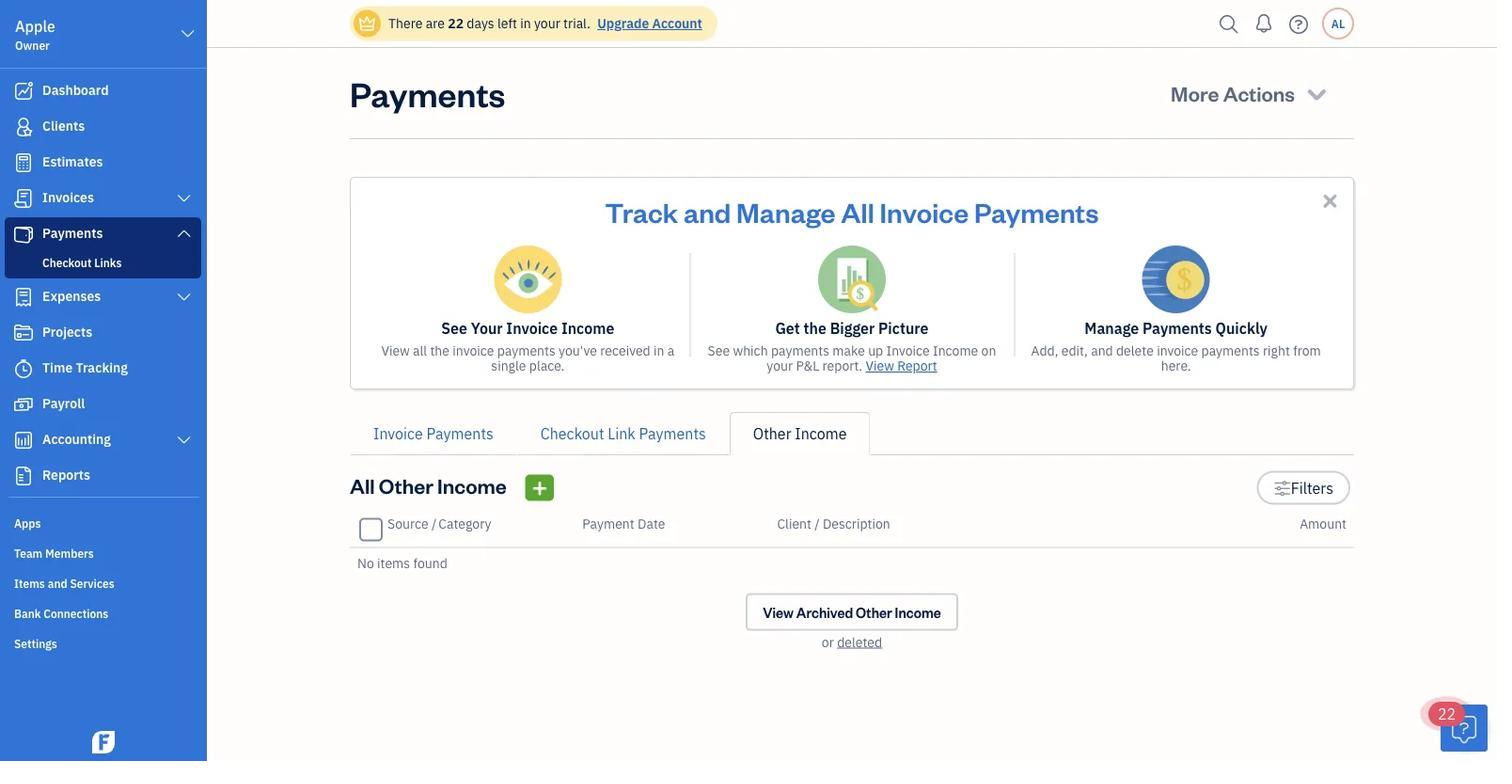 Task type: vqa. For each thing, say whether or not it's contained in the screenshot.
bottom chevron large down image
yes



Task type: locate. For each thing, give the bounding box(es) containing it.
0 horizontal spatial /
[[432, 515, 437, 532]]

link
[[608, 424, 636, 444]]

trial.
[[564, 15, 591, 32]]

bank
[[14, 606, 41, 621]]

resource center badge image
[[1441, 705, 1489, 752]]

view left archived on the bottom of the page
[[763, 603, 794, 621]]

category
[[439, 515, 492, 532]]

go to help image
[[1284, 10, 1314, 38]]

1 horizontal spatial all
[[842, 194, 875, 229]]

1 vertical spatial chevron large down image
[[176, 433, 193, 448]]

1 horizontal spatial and
[[684, 194, 731, 229]]

items and services link
[[5, 568, 201, 597]]

1 invoice from the left
[[453, 342, 494, 359]]

in
[[520, 15, 531, 32], [654, 342, 665, 359]]

client image
[[12, 118, 35, 136]]

in right left
[[520, 15, 531, 32]]

2 invoice from the left
[[1157, 342, 1199, 359]]

all
[[842, 194, 875, 229], [350, 472, 375, 499]]

all
[[413, 342, 427, 359]]

the right all
[[430, 342, 450, 359]]

payment date
[[583, 515, 666, 532]]

payments inside see your invoice income view all the invoice payments you've received in a single place.
[[497, 342, 556, 359]]

1 horizontal spatial in
[[654, 342, 665, 359]]

crown image
[[358, 14, 377, 33]]

money image
[[12, 395, 35, 414]]

0 horizontal spatial other
[[379, 472, 434, 499]]

1 chevron large down image from the top
[[176, 290, 193, 305]]

checkout left the link
[[541, 424, 605, 444]]

1 horizontal spatial view
[[763, 603, 794, 621]]

see your invoice income view all the invoice payments you've received in a single place.
[[381, 319, 675, 374]]

invoice image
[[12, 189, 35, 208]]

2 horizontal spatial payments
[[1202, 342, 1261, 359]]

expenses link
[[5, 280, 201, 314]]

other up deleted link
[[856, 603, 893, 621]]

payroll link
[[5, 388, 201, 422]]

manage payments quickly add, edit, and delete invoice payments right from here.
[[1032, 319, 1322, 374]]

1 vertical spatial your
[[767, 357, 793, 374]]

dashboard image
[[12, 82, 35, 101]]

chevron large down image inside expenses link
[[176, 290, 193, 305]]

and inside main element
[[48, 576, 67, 591]]

other inside other income 'link'
[[754, 424, 792, 444]]

0 vertical spatial the
[[804, 319, 827, 338]]

more actions
[[1172, 80, 1296, 106]]

payments down get
[[771, 342, 830, 359]]

checkout link payments
[[541, 424, 706, 444]]

1 vertical spatial manage
[[1085, 319, 1140, 338]]

tracking
[[76, 359, 128, 376]]

1 horizontal spatial 22
[[1439, 704, 1457, 724]]

invoices
[[42, 189, 94, 206]]

date
[[638, 515, 666, 532]]

the right get
[[804, 319, 827, 338]]

income
[[562, 319, 615, 338], [933, 342, 979, 359], [795, 424, 847, 444], [438, 472, 507, 499], [895, 603, 942, 621]]

found
[[413, 554, 448, 572]]

1 vertical spatial checkout
[[541, 424, 605, 444]]

see which payments make up invoice income on your p&l report.
[[708, 342, 997, 374]]

0 horizontal spatial view
[[381, 342, 410, 359]]

and right edit,
[[1092, 342, 1114, 359]]

2 vertical spatial and
[[48, 576, 67, 591]]

chevron large down image
[[179, 23, 197, 45], [176, 191, 193, 206], [176, 226, 193, 241]]

0 horizontal spatial your
[[534, 15, 561, 32]]

0 vertical spatial 22
[[448, 15, 464, 32]]

and for services
[[48, 576, 67, 591]]

view report
[[866, 357, 938, 374]]

0 horizontal spatial 22
[[448, 15, 464, 32]]

payments inside manage payments quickly add, edit, and delete invoice payments right from here.
[[1202, 342, 1261, 359]]

quickly
[[1216, 319, 1268, 338]]

0 vertical spatial chevron large down image
[[176, 290, 193, 305]]

2 horizontal spatial other
[[856, 603, 893, 621]]

apple
[[15, 16, 56, 36]]

1 horizontal spatial invoice
[[1157, 342, 1199, 359]]

deleted
[[838, 633, 883, 651]]

payments down your
[[497, 342, 556, 359]]

bigger
[[830, 319, 875, 338]]

timer image
[[12, 359, 35, 378]]

your left p&l
[[767, 357, 793, 374]]

settings link
[[5, 629, 201, 657]]

/ right client
[[815, 515, 820, 532]]

all up the no
[[350, 472, 375, 499]]

items
[[14, 576, 45, 591]]

search image
[[1215, 10, 1245, 38]]

see for your
[[442, 319, 468, 338]]

and right track
[[684, 194, 731, 229]]

1 horizontal spatial other
[[754, 424, 792, 444]]

2 vertical spatial chevron large down image
[[176, 226, 193, 241]]

settings
[[14, 636, 57, 651]]

0 horizontal spatial and
[[48, 576, 67, 591]]

manage inside manage payments quickly add, edit, and delete invoice payments right from here.
[[1085, 319, 1140, 338]]

accounting
[[42, 430, 111, 448]]

invoice inside manage payments quickly add, edit, and delete invoice payments right from here.
[[1157, 342, 1199, 359]]

0 horizontal spatial checkout
[[42, 255, 92, 270]]

view archived other income link
[[746, 593, 959, 631]]

dashboard link
[[5, 74, 201, 108]]

payments
[[350, 71, 506, 115], [975, 194, 1099, 229], [42, 224, 103, 242], [1143, 319, 1213, 338], [427, 424, 494, 444], [639, 424, 706, 444]]

0 vertical spatial your
[[534, 15, 561, 32]]

all up get the bigger picture
[[842, 194, 875, 229]]

0 vertical spatial and
[[684, 194, 731, 229]]

view
[[381, 342, 410, 359], [866, 357, 895, 374], [763, 603, 794, 621]]

2 horizontal spatial and
[[1092, 342, 1114, 359]]

chevron large down image inside 'invoices' link
[[176, 191, 193, 206]]

services
[[70, 576, 115, 591]]

your
[[534, 15, 561, 32], [767, 357, 793, 374]]

checkout inside 'link'
[[42, 255, 92, 270]]

al button
[[1323, 8, 1355, 40]]

estimates link
[[5, 146, 201, 180]]

0 horizontal spatial see
[[442, 319, 468, 338]]

see left your
[[442, 319, 468, 338]]

/ right source
[[432, 515, 437, 532]]

1 horizontal spatial /
[[815, 515, 820, 532]]

p&l
[[796, 357, 820, 374]]

1 payments from the left
[[497, 342, 556, 359]]

all other income
[[350, 472, 507, 499]]

see inside see which payments make up invoice income on your p&l report.
[[708, 342, 730, 359]]

1 horizontal spatial the
[[804, 319, 827, 338]]

1 horizontal spatial payments
[[771, 342, 830, 359]]

filters
[[1292, 478, 1334, 498]]

apps link
[[5, 508, 201, 536]]

and inside manage payments quickly add, edit, and delete invoice payments right from here.
[[1092, 342, 1114, 359]]

/ for category
[[432, 515, 437, 532]]

1 horizontal spatial see
[[708, 342, 730, 359]]

0 vertical spatial in
[[520, 15, 531, 32]]

in left a
[[654, 342, 665, 359]]

track
[[606, 194, 679, 229]]

1 vertical spatial see
[[708, 342, 730, 359]]

upgrade
[[598, 15, 649, 32]]

other income link
[[730, 412, 871, 455]]

other inside the view archived other income link
[[856, 603, 893, 621]]

invoice payments
[[374, 424, 494, 444]]

other up source
[[379, 472, 434, 499]]

1 vertical spatial the
[[430, 342, 450, 359]]

chevron large down image for expenses
[[176, 290, 193, 305]]

0 horizontal spatial manage
[[737, 194, 836, 229]]

no items found
[[358, 554, 448, 572]]

invoice down your
[[453, 342, 494, 359]]

invoice inside see your invoice income view all the invoice payments you've received in a single place.
[[453, 342, 494, 359]]

see for which
[[708, 342, 730, 359]]

1 vertical spatial 22
[[1439, 704, 1457, 724]]

other income
[[754, 424, 847, 444]]

add new other income entry image
[[531, 477, 549, 499]]

view left all
[[381, 342, 410, 359]]

chevron large down image down "checkout links" 'link'
[[176, 290, 193, 305]]

invoice right delete
[[1157, 342, 1199, 359]]

0 horizontal spatial all
[[350, 472, 375, 499]]

invoice
[[880, 194, 969, 229], [507, 319, 558, 338], [887, 342, 930, 359], [374, 424, 423, 444]]

left
[[498, 15, 517, 32]]

1 vertical spatial chevron large down image
[[176, 191, 193, 206]]

al
[[1332, 16, 1346, 31]]

chevron large down image
[[176, 290, 193, 305], [176, 433, 193, 448]]

view right make
[[866, 357, 895, 374]]

payments down quickly
[[1202, 342, 1261, 359]]

close image
[[1320, 190, 1342, 212]]

0 vertical spatial manage
[[737, 194, 836, 229]]

see left which
[[708, 342, 730, 359]]

chevron large down image inside payments "link"
[[176, 226, 193, 241]]

projects link
[[5, 316, 201, 350]]

you've
[[559, 342, 597, 359]]

2 payments from the left
[[771, 342, 830, 359]]

0 horizontal spatial the
[[430, 342, 450, 359]]

picture
[[879, 319, 929, 338]]

1 horizontal spatial checkout
[[541, 424, 605, 444]]

0 vertical spatial checkout
[[42, 255, 92, 270]]

payments
[[497, 342, 556, 359], [771, 342, 830, 359], [1202, 342, 1261, 359]]

payments link
[[5, 217, 201, 251]]

2 vertical spatial other
[[856, 603, 893, 621]]

and for manage
[[684, 194, 731, 229]]

checkout for checkout links
[[42, 255, 92, 270]]

0 horizontal spatial invoice
[[453, 342, 494, 359]]

0 vertical spatial other
[[754, 424, 792, 444]]

client / description
[[778, 515, 891, 532]]

on
[[982, 342, 997, 359]]

1 / from the left
[[432, 515, 437, 532]]

invoice
[[453, 342, 494, 359], [1157, 342, 1199, 359]]

manage
[[737, 194, 836, 229], [1085, 319, 1140, 338]]

other
[[754, 424, 792, 444], [379, 472, 434, 499], [856, 603, 893, 621]]

checkout up expenses
[[42, 255, 92, 270]]

chevron large down image down payroll link
[[176, 433, 193, 448]]

1 vertical spatial other
[[379, 472, 434, 499]]

2 / from the left
[[815, 515, 820, 532]]

0 vertical spatial see
[[442, 319, 468, 338]]

actions
[[1224, 80, 1296, 106]]

2 chevron large down image from the top
[[176, 433, 193, 448]]

income inside 'link'
[[795, 424, 847, 444]]

main element
[[0, 0, 254, 761]]

reports
[[42, 466, 90, 484]]

up
[[869, 342, 884, 359]]

other down which
[[754, 424, 792, 444]]

chevron large down image for accounting
[[176, 433, 193, 448]]

1 vertical spatial and
[[1092, 342, 1114, 359]]

and right items
[[48, 576, 67, 591]]

2 horizontal spatial view
[[866, 357, 895, 374]]

days
[[467, 15, 495, 32]]

0 horizontal spatial payments
[[497, 342, 556, 359]]

your left the trial.
[[534, 15, 561, 32]]

bank connections
[[14, 606, 109, 621]]

1 horizontal spatial manage
[[1085, 319, 1140, 338]]

see
[[442, 319, 468, 338], [708, 342, 730, 359]]

owner
[[15, 38, 50, 53]]

chevron large down image for payments
[[176, 226, 193, 241]]

clients
[[42, 117, 85, 135]]

are
[[426, 15, 445, 32]]

1 horizontal spatial your
[[767, 357, 793, 374]]

1 vertical spatial in
[[654, 342, 665, 359]]

make
[[833, 342, 866, 359]]

3 payments from the left
[[1202, 342, 1261, 359]]

see inside see your invoice income view all the invoice payments you've received in a single place.
[[442, 319, 468, 338]]



Task type: describe. For each thing, give the bounding box(es) containing it.
chevron large down image for invoices
[[176, 191, 193, 206]]

place.
[[530, 357, 565, 374]]

received
[[601, 342, 651, 359]]

view for view archived other income
[[763, 603, 794, 621]]

single
[[491, 357, 526, 374]]

manage payments quickly image
[[1143, 246, 1211, 313]]

right
[[1264, 342, 1291, 359]]

invoices link
[[5, 182, 201, 215]]

report
[[898, 357, 938, 374]]

payment
[[583, 515, 635, 532]]

invoice inside see which payments make up invoice income on your p&l report.
[[887, 342, 930, 359]]

delete
[[1117, 342, 1154, 359]]

team
[[14, 546, 43, 561]]

invoice inside invoice payments link
[[374, 424, 423, 444]]

0 horizontal spatial in
[[520, 15, 531, 32]]

22 button
[[1429, 702, 1489, 752]]

or
[[822, 633, 834, 651]]

upgrade account link
[[594, 15, 703, 32]]

estimate image
[[12, 153, 35, 172]]

invoice for your
[[453, 342, 494, 359]]

1 vertical spatial all
[[350, 472, 375, 499]]

accounting link
[[5, 423, 201, 457]]

report image
[[12, 467, 35, 486]]

expenses
[[42, 287, 101, 305]]

or deleted
[[822, 633, 883, 651]]

project image
[[12, 324, 35, 342]]

amount button
[[1300, 515, 1347, 532]]

view archived other income
[[763, 603, 942, 621]]

checkout link payments link
[[517, 412, 730, 455]]

payment image
[[12, 225, 35, 244]]

payments inside "link"
[[42, 224, 103, 242]]

your inside see which payments make up invoice income on your p&l report.
[[767, 357, 793, 374]]

payments inside manage payments quickly add, edit, and delete invoice payments right from here.
[[1143, 319, 1213, 338]]

clients link
[[5, 110, 201, 144]]

chart image
[[12, 431, 35, 450]]

report.
[[823, 357, 863, 374]]

checkout for checkout link payments
[[541, 424, 605, 444]]

chevrondown image
[[1304, 80, 1330, 106]]

projects
[[42, 323, 92, 341]]

your
[[471, 319, 503, 338]]

members
[[45, 546, 94, 561]]

invoice for payments
[[1157, 342, 1199, 359]]

settings image
[[1274, 477, 1292, 499]]

account
[[653, 15, 703, 32]]

get
[[776, 319, 801, 338]]

payroll
[[42, 395, 85, 412]]

reports link
[[5, 459, 201, 493]]

notifications image
[[1250, 5, 1280, 42]]

payments inside see which payments make up invoice income on your p&l report.
[[771, 342, 830, 359]]

client
[[778, 515, 812, 532]]

0 vertical spatial chevron large down image
[[179, 23, 197, 45]]

view inside see your invoice income view all the invoice payments you've received in a single place.
[[381, 342, 410, 359]]

more actions button
[[1155, 71, 1347, 116]]

invoice inside see your invoice income view all the invoice payments you've received in a single place.
[[507, 319, 558, 338]]

apple owner
[[15, 16, 56, 53]]

the inside see your invoice income view all the invoice payments you've received in a single place.
[[430, 342, 450, 359]]

see your invoice income image
[[494, 246, 562, 313]]

team members link
[[5, 538, 201, 566]]

here.
[[1162, 357, 1192, 374]]

in inside see your invoice income view all the invoice payments you've received in a single place.
[[654, 342, 665, 359]]

estimates
[[42, 153, 103, 170]]

a
[[668, 342, 675, 359]]

22 inside 22 dropdown button
[[1439, 704, 1457, 724]]

from
[[1294, 342, 1322, 359]]

expense image
[[12, 288, 35, 307]]

0 vertical spatial all
[[842, 194, 875, 229]]

income inside see your invoice income view all the invoice payments you've received in a single place.
[[562, 319, 615, 338]]

payments for add,
[[1202, 342, 1261, 359]]

income inside see which payments make up invoice income on your p&l report.
[[933, 342, 979, 359]]

connections
[[44, 606, 109, 621]]

edit,
[[1062, 342, 1089, 359]]

items
[[377, 554, 410, 572]]

time
[[42, 359, 73, 376]]

payments for income
[[497, 342, 556, 359]]

which
[[733, 342, 768, 359]]

no
[[358, 554, 374, 572]]

track and manage all invoice payments
[[606, 194, 1099, 229]]

view for view report
[[866, 357, 895, 374]]

description
[[823, 515, 891, 532]]

source / category
[[388, 515, 492, 532]]

payment date button
[[583, 515, 666, 532]]

get the bigger picture
[[776, 319, 929, 338]]

/ for description
[[815, 515, 820, 532]]

links
[[94, 255, 122, 270]]

source
[[388, 515, 429, 532]]

get the bigger picture image
[[819, 246, 886, 313]]

bank connections link
[[5, 598, 201, 627]]

invoice payments link
[[350, 412, 517, 455]]

dashboard
[[42, 81, 109, 99]]

there are 22 days left in your trial. upgrade account
[[389, 15, 703, 32]]

more
[[1172, 80, 1220, 106]]

filters button
[[1257, 471, 1351, 505]]

freshbooks image
[[88, 731, 119, 754]]

there
[[389, 15, 423, 32]]

add,
[[1032, 342, 1059, 359]]

checkout links link
[[8, 251, 198, 274]]

apps
[[14, 516, 41, 531]]

deleted link
[[838, 633, 883, 651]]



